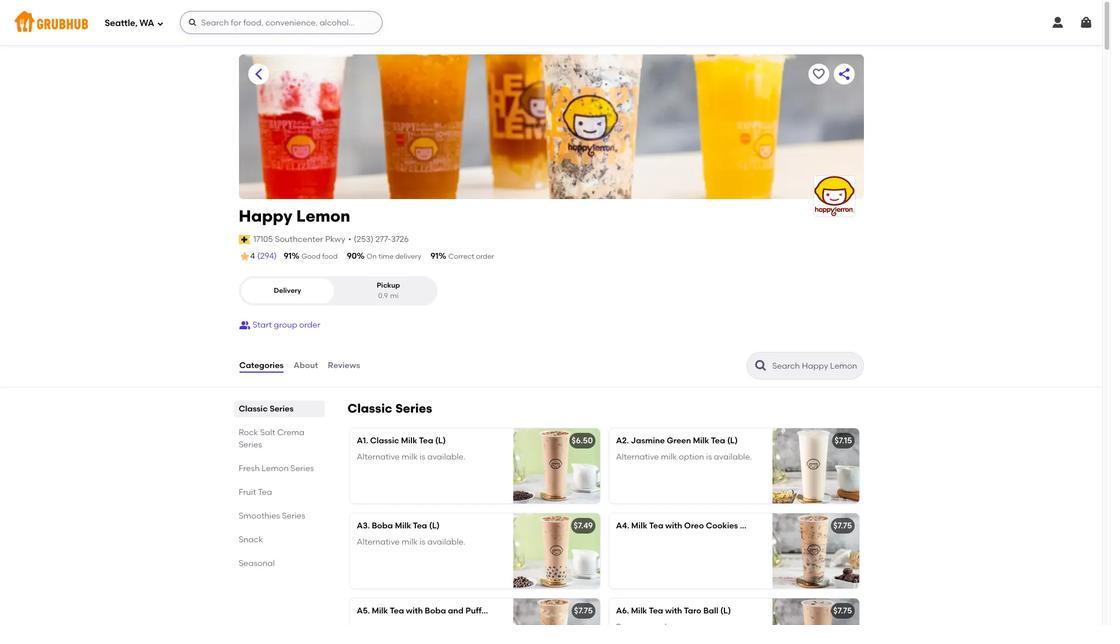 Task type: locate. For each thing, give the bounding box(es) containing it.
17105
[[253, 234, 273, 244]]

1 vertical spatial and
[[448, 606, 464, 616]]

order inside button
[[299, 320, 321, 330]]

classic series inside tab
[[239, 404, 294, 414]]

series down fruit tea tab
[[282, 511, 306, 521]]

good food
[[302, 252, 338, 261]]

available. for $7.49
[[428, 538, 466, 547]]

lemon for happy
[[297, 206, 351, 226]]

milk
[[401, 436, 418, 446], [694, 436, 710, 446], [395, 521, 411, 531], [632, 521, 648, 531], [372, 606, 388, 616], [631, 606, 648, 616]]

2 91 from the left
[[431, 251, 439, 261]]

with left oreo on the right bottom of page
[[666, 521, 683, 531]]

series down the rock
[[239, 440, 262, 450]]

alternative
[[357, 452, 400, 462], [616, 452, 659, 462], [357, 538, 400, 547]]

is for $6.50
[[420, 452, 426, 462]]

milk down a3. boba milk tea (l)
[[402, 538, 418, 547]]

$7.75 for a4. milk tea with oreo cookies and puff cream (l)
[[834, 521, 853, 531]]

time
[[379, 252, 394, 261]]

available. down 'a1. classic milk tea (l)' at the left of the page
[[428, 452, 466, 462]]

(253)
[[354, 234, 374, 244]]

snack
[[239, 535, 263, 545]]

milk
[[402, 452, 418, 462], [661, 452, 677, 462], [402, 538, 418, 547]]

milk for boba
[[402, 538, 418, 547]]

alternative milk is available. down 'a1. classic milk tea (l)' at the left of the page
[[357, 452, 466, 462]]

people icon image
[[239, 320, 250, 331]]

classic series up 'a1. classic milk tea (l)' at the left of the page
[[348, 401, 433, 416]]

order right group
[[299, 320, 321, 330]]

milk right "a6."
[[631, 606, 648, 616]]

option group
[[239, 276, 438, 306]]

1 horizontal spatial svg image
[[1052, 16, 1066, 30]]

2 alternative milk is available. from the top
[[357, 538, 466, 547]]

$6.50
[[572, 436, 593, 446]]

is for $7.49
[[420, 538, 426, 547]]

a2.
[[616, 436, 629, 446]]

91 right "delivery"
[[431, 251, 439, 261]]

alternative milk is available.
[[357, 452, 466, 462], [357, 538, 466, 547]]

tea
[[419, 436, 434, 446], [711, 436, 726, 446], [258, 488, 272, 497], [413, 521, 427, 531], [650, 521, 664, 531], [390, 606, 404, 616], [649, 606, 664, 616]]

oreo
[[685, 521, 704, 531]]

series
[[396, 401, 433, 416], [270, 404, 294, 414], [239, 440, 262, 450], [291, 464, 314, 474], [282, 511, 306, 521]]

0 vertical spatial boba
[[372, 521, 393, 531]]

fresh lemon series tab
[[239, 463, 320, 475]]

is down 'a1. classic milk tea (l)' at the left of the page
[[420, 452, 426, 462]]

pickup 0.9 mi
[[377, 282, 400, 300]]

1 horizontal spatial boba
[[425, 606, 446, 616]]

save this restaurant image
[[812, 67, 826, 81]]

good
[[302, 252, 321, 261]]

alternative milk is available. for classic
[[357, 452, 466, 462]]

smoothies series tab
[[239, 510, 320, 522]]

0 vertical spatial cream
[[776, 521, 804, 531]]

classic
[[348, 401, 393, 416], [239, 404, 268, 414], [370, 436, 399, 446]]

a6. milk tea with taro ball (l) image
[[773, 599, 860, 625]]

$7.15
[[835, 436, 853, 446]]

delivery
[[274, 287, 301, 295]]

(253) 277-3726 button
[[354, 234, 409, 246]]

fruit tea
[[239, 488, 272, 497]]

with right a5.
[[406, 606, 423, 616]]

0 horizontal spatial lemon
[[262, 464, 289, 474]]

1 horizontal spatial puff
[[758, 521, 774, 531]]

save this restaurant button
[[809, 64, 830, 85]]

0 horizontal spatial svg image
[[188, 18, 197, 27]]

classic series
[[348, 401, 433, 416], [239, 404, 294, 414]]

alternative down the a3.
[[357, 538, 400, 547]]

alternative milk option is available.
[[616, 452, 753, 462]]

correct order
[[449, 252, 494, 261]]

milk down 'a2. jasmine green milk tea (l)'
[[661, 452, 677, 462]]

1 vertical spatial lemon
[[262, 464, 289, 474]]

classic right a1.
[[370, 436, 399, 446]]

milk right a5.
[[372, 606, 388, 616]]

happy
[[239, 206, 293, 226]]

puff
[[758, 521, 774, 531], [466, 606, 482, 616]]

0 horizontal spatial puff
[[466, 606, 482, 616]]

lemon
[[297, 206, 351, 226], [262, 464, 289, 474]]

1 vertical spatial alternative milk is available.
[[357, 538, 466, 547]]

1 vertical spatial order
[[299, 320, 321, 330]]

90
[[347, 251, 357, 261]]

milk up the option
[[694, 436, 710, 446]]

with for oreo
[[666, 521, 683, 531]]

alternative milk is available. down a3. boba milk tea (l)
[[357, 538, 466, 547]]

available. right the option
[[714, 452, 753, 462]]

4
[[250, 251, 255, 261]]

milk for classic
[[402, 452, 418, 462]]

available. down a3. boba milk tea (l)
[[428, 538, 466, 547]]

series up crema
[[270, 404, 294, 414]]

$7.75
[[834, 521, 853, 531], [575, 606, 593, 616], [834, 606, 853, 616]]

lemon inside tab
[[262, 464, 289, 474]]

milk down 'a1. classic milk tea (l)' at the left of the page
[[402, 452, 418, 462]]

1 horizontal spatial lemon
[[297, 206, 351, 226]]

available. for $6.50
[[428, 452, 466, 462]]

alternative down jasmine
[[616, 452, 659, 462]]

$7.49
[[574, 521, 593, 531]]

0 vertical spatial lemon
[[297, 206, 351, 226]]

a1. classic milk tea (l) image
[[513, 429, 600, 504]]

happy lemon logo image
[[815, 176, 855, 217]]

1 vertical spatial puff
[[466, 606, 482, 616]]

0 horizontal spatial 91
[[284, 251, 292, 261]]

$7.75 for a5. milk tea with boba and puff cream (l)
[[575, 606, 593, 616]]

svg image
[[1052, 16, 1066, 30], [157, 20, 164, 27]]

food
[[322, 252, 338, 261]]

0 horizontal spatial boba
[[372, 521, 393, 531]]

is down a3. boba milk tea (l)
[[420, 538, 426, 547]]

is
[[420, 452, 426, 462], [707, 452, 712, 462], [420, 538, 426, 547]]

lemon up pkwy
[[297, 206, 351, 226]]

277-
[[376, 234, 391, 244]]

with for boba
[[406, 606, 423, 616]]

1 91 from the left
[[284, 251, 292, 261]]

lemon up fruit tea tab
[[262, 464, 289, 474]]

91
[[284, 251, 292, 261], [431, 251, 439, 261]]

fruit tea tab
[[239, 486, 320, 499]]

order
[[476, 252, 494, 261], [299, 320, 321, 330]]

svg image
[[1080, 16, 1094, 30], [188, 18, 197, 27]]

a5.
[[357, 606, 370, 616]]

a4.
[[616, 521, 630, 531]]

1 alternative milk is available. from the top
[[357, 452, 466, 462]]

1 vertical spatial boba
[[425, 606, 446, 616]]

0 horizontal spatial cream
[[484, 606, 511, 616]]

a1. classic milk tea (l)
[[357, 436, 446, 446]]

rock salt crema series tab
[[239, 427, 320, 451]]

categories
[[239, 361, 284, 371]]

reviews
[[328, 361, 360, 371]]

a3. boba milk tea (l) image
[[513, 514, 600, 589]]

(l)
[[436, 436, 446, 446], [728, 436, 738, 446], [429, 521, 440, 531], [805, 521, 816, 531], [513, 606, 524, 616], [721, 606, 732, 616]]

start group order
[[253, 320, 321, 330]]

share icon image
[[838, 67, 852, 81]]

classic up a1.
[[348, 401, 393, 416]]

seasonal
[[239, 559, 275, 569]]

• (253) 277-3726
[[348, 234, 409, 244]]

0 horizontal spatial order
[[299, 320, 321, 330]]

1 horizontal spatial and
[[741, 521, 756, 531]]

with
[[666, 521, 683, 531], [406, 606, 423, 616], [666, 606, 683, 616]]

with left taro
[[666, 606, 683, 616]]

and
[[741, 521, 756, 531], [448, 606, 464, 616]]

0 vertical spatial alternative milk is available.
[[357, 452, 466, 462]]

pickup
[[377, 282, 400, 290]]

smoothies series
[[239, 511, 306, 521]]

ball
[[704, 606, 719, 616]]

order right correct on the left top
[[476, 252, 494, 261]]

classic series up salt
[[239, 404, 294, 414]]

about
[[294, 361, 318, 371]]

with for taro
[[666, 606, 683, 616]]

available.
[[428, 452, 466, 462], [714, 452, 753, 462], [428, 538, 466, 547]]

0 vertical spatial puff
[[758, 521, 774, 531]]

alternative down a1.
[[357, 452, 400, 462]]

alternative for jasmine
[[616, 452, 659, 462]]

delivery
[[396, 252, 422, 261]]

seattle,
[[105, 18, 138, 28]]

cream
[[776, 521, 804, 531], [484, 606, 511, 616]]

subscription pass image
[[239, 235, 251, 244]]

main navigation navigation
[[0, 0, 1103, 45]]

0 horizontal spatial classic series
[[239, 404, 294, 414]]

boba
[[372, 521, 393, 531], [425, 606, 446, 616]]

a3.
[[357, 521, 370, 531]]

91 down 17105 southcenter pkwy button
[[284, 251, 292, 261]]

0 vertical spatial and
[[741, 521, 756, 531]]

1 horizontal spatial 91
[[431, 251, 439, 261]]

classic up the rock
[[239, 404, 268, 414]]

0 vertical spatial order
[[476, 252, 494, 261]]

3726
[[391, 234, 409, 244]]



Task type: describe. For each thing, give the bounding box(es) containing it.
a5. milk tea with boba and puff cream (l) image
[[513, 599, 600, 625]]

happy lemon
[[239, 206, 351, 226]]

•
[[348, 234, 352, 244]]

southcenter
[[275, 234, 323, 244]]

about button
[[293, 345, 319, 387]]

a5. milk tea with boba and puff cream (l)
[[357, 606, 524, 616]]

0 horizontal spatial and
[[448, 606, 464, 616]]

a1.
[[357, 436, 368, 446]]

categories button
[[239, 345, 284, 387]]

fresh
[[239, 464, 260, 474]]

on time delivery
[[367, 252, 422, 261]]

fruit
[[239, 488, 256, 497]]

91 for good food
[[284, 251, 292, 261]]

option
[[679, 452, 705, 462]]

salt
[[260, 428, 275, 438]]

1 horizontal spatial cream
[[776, 521, 804, 531]]

a6.
[[616, 606, 630, 616]]

is right the option
[[707, 452, 712, 462]]

1 vertical spatial cream
[[484, 606, 511, 616]]

Search Happy Lemon search field
[[772, 361, 860, 372]]

series inside rock salt crema series
[[239, 440, 262, 450]]

seattle, wa
[[105, 18, 154, 28]]

1 horizontal spatial classic series
[[348, 401, 433, 416]]

alternative for boba
[[357, 538, 400, 547]]

milk right a1.
[[401, 436, 418, 446]]

wa
[[140, 18, 154, 28]]

17105 southcenter pkwy
[[253, 234, 346, 244]]

Search for food, convenience, alcohol... search field
[[180, 11, 383, 34]]

a6. milk tea with taro ball (l)
[[616, 606, 732, 616]]

reviews button
[[328, 345, 361, 387]]

milk for jasmine
[[661, 452, 677, 462]]

lemon for fresh
[[262, 464, 289, 474]]

search icon image
[[754, 359, 768, 373]]

classic series tab
[[239, 403, 320, 415]]

on
[[367, 252, 377, 261]]

rock salt crema series
[[239, 428, 305, 450]]

group
[[274, 320, 297, 330]]

alternative for classic
[[357, 452, 400, 462]]

option group containing pickup
[[239, 276, 438, 306]]

a2. jasmine green milk tea (l) image
[[773, 429, 860, 504]]

(294)
[[257, 251, 277, 261]]

0 horizontal spatial svg image
[[157, 20, 164, 27]]

fresh lemon series
[[239, 464, 314, 474]]

taro
[[684, 606, 702, 616]]

milk right the a3.
[[395, 521, 411, 531]]

series up fruit tea tab
[[291, 464, 314, 474]]

smoothies
[[239, 511, 280, 521]]

start group order button
[[239, 315, 321, 336]]

caret left icon image
[[252, 67, 266, 81]]

rock
[[239, 428, 258, 438]]

correct
[[449, 252, 475, 261]]

91 for correct order
[[431, 251, 439, 261]]

milk right a4.
[[632, 521, 648, 531]]

series up 'a1. classic milk tea (l)' at the left of the page
[[396, 401, 433, 416]]

cookies
[[706, 521, 739, 531]]

pkwy
[[325, 234, 346, 244]]

1 horizontal spatial svg image
[[1080, 16, 1094, 30]]

0.9
[[378, 292, 388, 300]]

seasonal tab
[[239, 558, 320, 570]]

mi
[[390, 292, 399, 300]]

a2. jasmine green milk tea (l)
[[616, 436, 738, 446]]

classic inside tab
[[239, 404, 268, 414]]

tea inside fruit tea tab
[[258, 488, 272, 497]]

jasmine
[[631, 436, 665, 446]]

crema
[[277, 428, 305, 438]]

a4. milk tea with oreo cookies and puff cream (l)
[[616, 521, 816, 531]]

alternative milk is available. for boba
[[357, 538, 466, 547]]

series inside tab
[[282, 511, 306, 521]]

green
[[667, 436, 692, 446]]

a3. boba milk tea (l)
[[357, 521, 440, 531]]

a4. milk tea with oreo cookies and puff cream (l) image
[[773, 514, 860, 589]]

17105 southcenter pkwy button
[[253, 233, 346, 246]]

start
[[253, 320, 272, 330]]

1 horizontal spatial order
[[476, 252, 494, 261]]

snack tab
[[239, 534, 320, 546]]

star icon image
[[239, 251, 250, 262]]



Task type: vqa. For each thing, say whether or not it's contained in the screenshot.
and
yes



